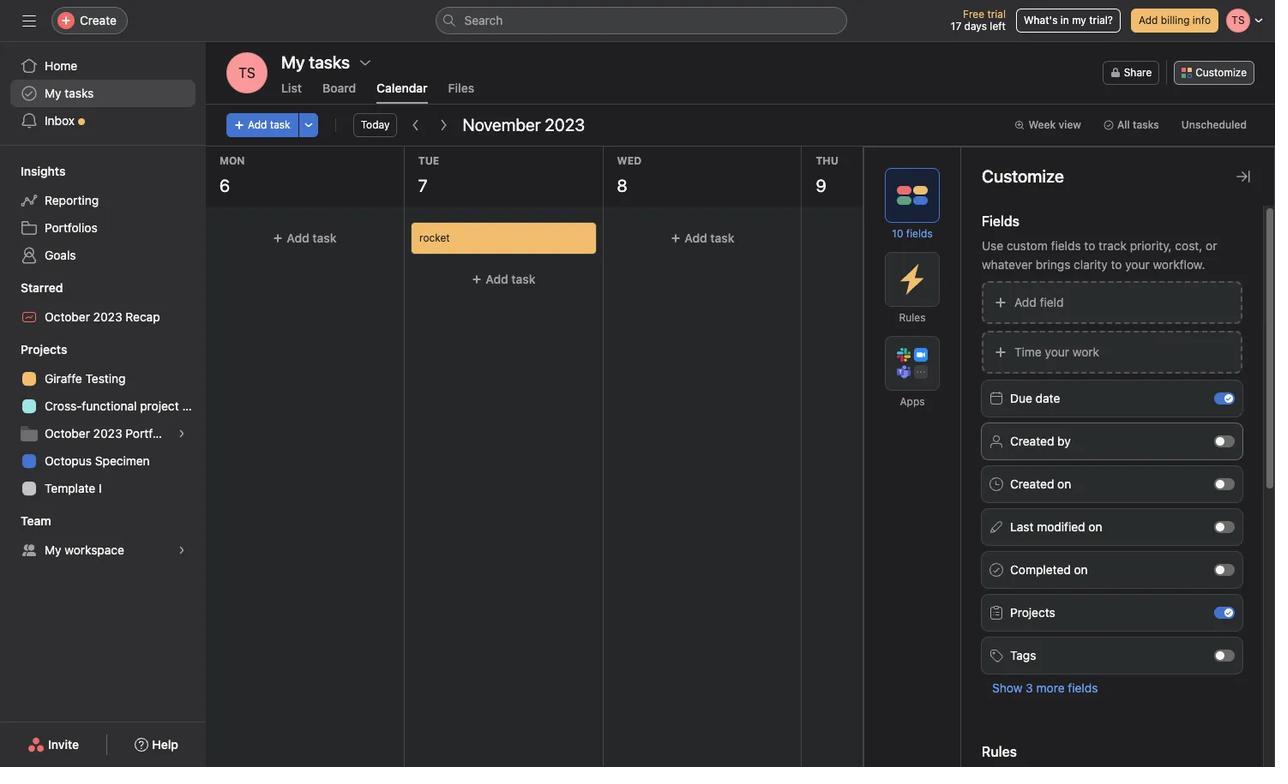 Task type: vqa. For each thing, say whether or not it's contained in the screenshot.
the left a
no



Task type: locate. For each thing, give the bounding box(es) containing it.
global element
[[0, 42, 206, 145]]

4 switch from the top
[[1215, 521, 1235, 533]]

1 vertical spatial october
[[45, 426, 90, 441]]

created for created by
[[1010, 434, 1055, 448]]

1 vertical spatial my
[[45, 543, 61, 558]]

in
[[1061, 14, 1069, 27]]

2023
[[545, 115, 585, 135], [93, 310, 122, 324], [93, 426, 122, 441]]

tasks inside dropdown button
[[1133, 118, 1160, 131]]

see details, my workspace image
[[177, 546, 187, 556]]

week
[[1029, 118, 1056, 131]]

2 vertical spatial on
[[1074, 562, 1088, 577]]

2023 down cross-functional project plan link
[[93, 426, 122, 441]]

projects element
[[0, 335, 206, 506]]

1 horizontal spatial projects
[[1010, 605, 1056, 620]]

2 vertical spatial 2023
[[93, 426, 122, 441]]

rules up apps
[[899, 311, 926, 324]]

october inside 'link'
[[45, 310, 90, 324]]

0 vertical spatial 2023
[[545, 115, 585, 135]]

2 switch from the top
[[1215, 435, 1235, 447]]

what's
[[1024, 14, 1058, 27]]

date
[[1036, 391, 1061, 405]]

projects up giraffe
[[21, 342, 67, 357]]

projects down completed
[[1010, 605, 1056, 620]]

0 horizontal spatial to
[[1085, 238, 1096, 253]]

time your work button
[[982, 331, 1243, 374]]

workflow.
[[1153, 257, 1206, 271]]

0 vertical spatial projects
[[21, 342, 67, 357]]

add field button
[[982, 281, 1243, 324]]

help button
[[124, 730, 190, 761]]

1 october from the top
[[45, 310, 90, 324]]

switch
[[1215, 392, 1235, 404], [1215, 435, 1235, 447], [1215, 478, 1235, 490], [1215, 521, 1235, 533], [1215, 564, 1235, 576], [1215, 607, 1235, 619], [1215, 650, 1235, 662]]

to down track
[[1111, 257, 1122, 271]]

0 vertical spatial to
[[1085, 238, 1096, 253]]

october for october 2023 recap
[[45, 310, 90, 324]]

october inside projects element
[[45, 426, 90, 441]]

to
[[1085, 238, 1096, 253], [1111, 257, 1122, 271]]

my
[[1072, 14, 1087, 27]]

1 vertical spatial on
[[1089, 519, 1103, 534]]

0 vertical spatial october
[[45, 310, 90, 324]]

tue
[[418, 154, 439, 167]]

recap
[[126, 310, 160, 324]]

your inside time your work button
[[1045, 344, 1070, 359]]

help
[[152, 738, 178, 752]]

october
[[45, 310, 90, 324], [45, 426, 90, 441]]

10
[[1015, 176, 1033, 196], [892, 227, 904, 240]]

insights button
[[0, 163, 66, 180]]

2 october from the top
[[45, 426, 90, 441]]

what's in my trial?
[[1024, 14, 1113, 27]]

october down starred
[[45, 310, 90, 324]]

show 3 more fields button
[[992, 681, 1098, 695]]

2 my from the top
[[45, 543, 61, 558]]

my workspace link
[[10, 537, 196, 564]]

0 vertical spatial your
[[1126, 257, 1150, 271]]

1 vertical spatial tasks
[[1133, 118, 1160, 131]]

add task button
[[226, 113, 298, 137], [213, 223, 397, 254], [610, 223, 795, 254], [809, 223, 993, 254], [1008, 223, 1192, 254], [412, 264, 596, 295]]

12
[[1245, 176, 1262, 196]]

7 switch from the top
[[1215, 650, 1235, 662]]

0 vertical spatial rules
[[899, 311, 926, 324]]

november
[[463, 115, 541, 135]]

1 created from the top
[[1010, 434, 1055, 448]]

0 vertical spatial customize
[[1196, 66, 1247, 79]]

0 vertical spatial my
[[45, 86, 61, 100]]

customize up unscheduled
[[1196, 66, 1247, 79]]

1 vertical spatial created
[[1010, 476, 1055, 491]]

on right 'modified'
[[1089, 519, 1103, 534]]

1 vertical spatial to
[[1111, 257, 1122, 271]]

show options image
[[359, 56, 372, 69]]

on for completed on
[[1074, 562, 1088, 577]]

my down team
[[45, 543, 61, 558]]

on right completed
[[1074, 562, 1088, 577]]

giraffe testing
[[45, 371, 126, 386]]

projects inside dropdown button
[[21, 342, 67, 357]]

1 vertical spatial your
[[1045, 344, 1070, 359]]

1 vertical spatial 2023
[[93, 310, 122, 324]]

1 horizontal spatial your
[[1126, 257, 1150, 271]]

0 vertical spatial tasks
[[65, 86, 94, 100]]

rules down show
[[982, 744, 1017, 760]]

10 fields
[[892, 227, 933, 240]]

add field
[[1015, 295, 1064, 309]]

2023 inside 'link'
[[93, 310, 122, 324]]

list link
[[281, 81, 302, 104]]

2023 for october 2023 recap
[[93, 310, 122, 324]]

completed on
[[1010, 562, 1088, 577]]

what's in my trial? button
[[1016, 9, 1121, 33]]

1 horizontal spatial on
[[1074, 562, 1088, 577]]

1 my from the top
[[45, 86, 61, 100]]

octopus specimen
[[45, 454, 150, 468]]

files
[[448, 81, 475, 95]]

your left the work
[[1045, 344, 1070, 359]]

switch for created on
[[1215, 478, 1235, 490]]

all tasks
[[1118, 118, 1160, 131]]

october up octopus
[[45, 426, 90, 441]]

add inside button
[[1015, 295, 1037, 309]]

fields left "use"
[[907, 227, 933, 240]]

0 horizontal spatial your
[[1045, 344, 1070, 359]]

my up "inbox"
[[45, 86, 61, 100]]

close details image
[[1237, 169, 1251, 183]]

ts
[[239, 65, 255, 81]]

october for october 2023 portfolio
[[45, 426, 90, 441]]

1 vertical spatial rules
[[982, 744, 1017, 760]]

team
[[21, 514, 51, 528]]

more actions image
[[303, 120, 314, 130]]

on
[[1058, 476, 1072, 491], [1089, 519, 1103, 534], [1074, 562, 1088, 577]]

1 horizontal spatial rules
[[982, 744, 1017, 760]]

8
[[617, 176, 628, 196]]

5 switch from the top
[[1215, 564, 1235, 576]]

your down priority,
[[1126, 257, 1150, 271]]

wed 8
[[617, 154, 642, 196]]

0 vertical spatial 10
[[1015, 176, 1033, 196]]

0 horizontal spatial tasks
[[65, 86, 94, 100]]

0 vertical spatial created
[[1010, 434, 1055, 448]]

on down by
[[1058, 476, 1072, 491]]

2023 inside projects element
[[93, 426, 122, 441]]

fields
[[907, 227, 933, 240], [1051, 238, 1081, 253], [1068, 681, 1098, 695]]

tags
[[1010, 648, 1037, 663]]

tasks inside global element
[[65, 86, 94, 100]]

board
[[323, 81, 356, 95]]

my inside the my tasks link
[[45, 86, 61, 100]]

to up clarity
[[1085, 238, 1096, 253]]

priority,
[[1130, 238, 1172, 253]]

my for my tasks
[[45, 86, 61, 100]]

team button
[[0, 513, 51, 530]]

created down the created by
[[1010, 476, 1055, 491]]

6
[[220, 176, 230, 196]]

modified
[[1037, 519, 1086, 534]]

1 horizontal spatial tasks
[[1133, 118, 1160, 131]]

tasks down home
[[65, 86, 94, 100]]

projects
[[21, 342, 67, 357], [1010, 605, 1056, 620]]

view
[[1059, 118, 1082, 131]]

task
[[270, 118, 290, 131], [313, 231, 337, 245], [710, 231, 734, 245], [909, 231, 933, 245], [1108, 231, 1132, 245], [511, 272, 536, 286]]

3 switch from the top
[[1215, 478, 1235, 490]]

my inside my workspace link
[[45, 543, 61, 558]]

1 switch from the top
[[1215, 392, 1235, 404]]

1 vertical spatial customize
[[982, 166, 1064, 186]]

fields inside use custom fields to track priority, cost, or whatever brings clarity to your workflow.
[[1051, 238, 1081, 253]]

fields up brings
[[1051, 238, 1081, 253]]

0 horizontal spatial on
[[1058, 476, 1072, 491]]

mon
[[220, 154, 245, 167]]

all tasks button
[[1096, 113, 1167, 137]]

2023 for november 2023
[[545, 115, 585, 135]]

0 horizontal spatial 10
[[892, 227, 904, 240]]

7
[[418, 176, 428, 196]]

workspace
[[65, 543, 124, 558]]

0 horizontal spatial rules
[[899, 311, 926, 324]]

october 2023 portfolio link
[[10, 420, 196, 448]]

2023 for october 2023 portfolio
[[93, 426, 122, 441]]

2 created from the top
[[1010, 476, 1055, 491]]

on for created on
[[1058, 476, 1072, 491]]

tasks for my tasks
[[65, 86, 94, 100]]

add task
[[248, 118, 290, 131], [287, 231, 337, 245], [684, 231, 734, 245], [883, 231, 933, 245], [1082, 231, 1132, 245], [486, 272, 536, 286]]

0 vertical spatial on
[[1058, 476, 1072, 491]]

my tasks
[[281, 52, 350, 72]]

work
[[1073, 344, 1100, 359]]

1 horizontal spatial customize
[[1196, 66, 1247, 79]]

tasks right all
[[1133, 118, 1160, 131]]

6 switch from the top
[[1215, 607, 1235, 619]]

2023 right november
[[545, 115, 585, 135]]

custom
[[1007, 238, 1048, 253]]

apps
[[900, 395, 925, 408]]

create button
[[51, 7, 128, 34]]

october 2023 portfolio
[[45, 426, 172, 441]]

today
[[361, 118, 390, 131]]

created left by
[[1010, 434, 1055, 448]]

more
[[1037, 681, 1065, 695]]

0 horizontal spatial projects
[[21, 342, 67, 357]]

week view
[[1029, 118, 1082, 131]]

customize up the fields
[[982, 166, 1064, 186]]

2023 left recap in the top left of the page
[[93, 310, 122, 324]]



Task type: describe. For each thing, give the bounding box(es) containing it.
cross-functional project plan
[[45, 399, 206, 413]]

trial?
[[1090, 14, 1113, 27]]

created for created on
[[1010, 476, 1055, 491]]

goals link
[[10, 242, 196, 269]]

insights
[[21, 164, 66, 178]]

my for my workspace
[[45, 543, 61, 558]]

goals
[[45, 248, 76, 262]]

show 3 more fields
[[992, 681, 1098, 695]]

inbox
[[45, 113, 75, 128]]

fields right more
[[1068, 681, 1098, 695]]

unscheduled button
[[1174, 113, 1255, 137]]

1 vertical spatial 10
[[892, 227, 904, 240]]

switch for due date
[[1215, 392, 1235, 404]]

due date
[[1010, 391, 1061, 405]]

portfolios link
[[10, 214, 196, 242]]

mon 6
[[220, 154, 245, 196]]

my workspace
[[45, 543, 124, 558]]

time your work
[[1015, 344, 1100, 359]]

rocket
[[419, 232, 450, 244]]

project
[[140, 399, 179, 413]]

share button
[[1103, 61, 1160, 85]]

field
[[1040, 295, 1064, 309]]

your inside use custom fields to track priority, cost, or whatever brings clarity to your workflow.
[[1126, 257, 1150, 271]]

3
[[1026, 681, 1033, 695]]

2 horizontal spatial on
[[1089, 519, 1103, 534]]

today button
[[353, 113, 398, 137]]

add billing info
[[1139, 14, 1211, 27]]

list
[[281, 81, 302, 95]]

trial
[[988, 8, 1006, 21]]

template i
[[45, 481, 102, 496]]

giraffe testing link
[[10, 365, 196, 393]]

template
[[45, 481, 95, 496]]

info
[[1193, 14, 1211, 27]]

october 2023 recap link
[[10, 304, 196, 331]]

home
[[45, 58, 77, 73]]

use custom fields to track priority, cost, or whatever brings clarity to your workflow.
[[982, 238, 1218, 271]]

inbox link
[[10, 107, 196, 135]]

invite button
[[16, 730, 90, 761]]

starred element
[[0, 273, 206, 335]]

thu
[[816, 154, 839, 167]]

calendar link
[[377, 81, 428, 104]]

thu 9
[[816, 154, 839, 196]]

previous week image
[[410, 118, 423, 132]]

9
[[816, 176, 827, 196]]

my tasks link
[[10, 80, 196, 107]]

reporting
[[45, 193, 99, 208]]

starred button
[[0, 280, 63, 297]]

created on
[[1010, 476, 1072, 491]]

search button
[[435, 7, 847, 34]]

0 horizontal spatial customize
[[982, 166, 1064, 186]]

functional
[[82, 399, 137, 413]]

unscheduled
[[1182, 118, 1247, 131]]

1 vertical spatial projects
[[1010, 605, 1056, 620]]

cross-
[[45, 399, 82, 413]]

portfolio
[[126, 426, 172, 441]]

due
[[1010, 391, 1033, 405]]

all
[[1118, 118, 1130, 131]]

reporting link
[[10, 187, 196, 214]]

cross-functional project plan link
[[10, 393, 206, 420]]

giraffe
[[45, 371, 82, 386]]

switch for created by
[[1215, 435, 1235, 447]]

wed
[[617, 154, 642, 167]]

fields
[[982, 213, 1020, 229]]

add inside button
[[1139, 14, 1158, 27]]

last
[[1010, 519, 1034, 534]]

tue 7
[[418, 154, 439, 196]]

portfolios
[[45, 220, 97, 235]]

plan
[[182, 399, 206, 413]]

insights element
[[0, 156, 206, 273]]

november 2023
[[463, 115, 585, 135]]

left
[[990, 20, 1006, 33]]

hide sidebar image
[[22, 14, 36, 27]]

teams element
[[0, 506, 206, 568]]

search list box
[[435, 7, 847, 34]]

board link
[[323, 81, 356, 104]]

clarity
[[1074, 257, 1108, 271]]

1 horizontal spatial 10
[[1015, 176, 1033, 196]]

17
[[951, 20, 962, 33]]

fri 10
[[1015, 154, 1033, 196]]

home link
[[10, 52, 196, 80]]

week view button
[[1007, 113, 1089, 137]]

see details, october 2023 portfolio image
[[177, 429, 187, 439]]

search
[[464, 13, 503, 27]]

october 2023 recap
[[45, 310, 160, 324]]

starred
[[21, 280, 63, 295]]

customize inside dropdown button
[[1196, 66, 1247, 79]]

1 horizontal spatial to
[[1111, 257, 1122, 271]]

next week image
[[437, 118, 451, 132]]

show
[[992, 681, 1023, 695]]

customize button
[[1175, 61, 1255, 85]]

switch for tags
[[1215, 650, 1235, 662]]

octopus specimen link
[[10, 448, 196, 475]]

template i link
[[10, 475, 196, 503]]

created by
[[1010, 434, 1071, 448]]

ts button
[[226, 52, 268, 93]]

fri
[[1015, 154, 1031, 167]]

track
[[1099, 238, 1127, 253]]

switch for last modified on
[[1215, 521, 1235, 533]]

days
[[965, 20, 987, 33]]

specimen
[[95, 454, 150, 468]]

tasks for all tasks
[[1133, 118, 1160, 131]]

my tasks
[[45, 86, 94, 100]]

brings
[[1036, 257, 1071, 271]]



